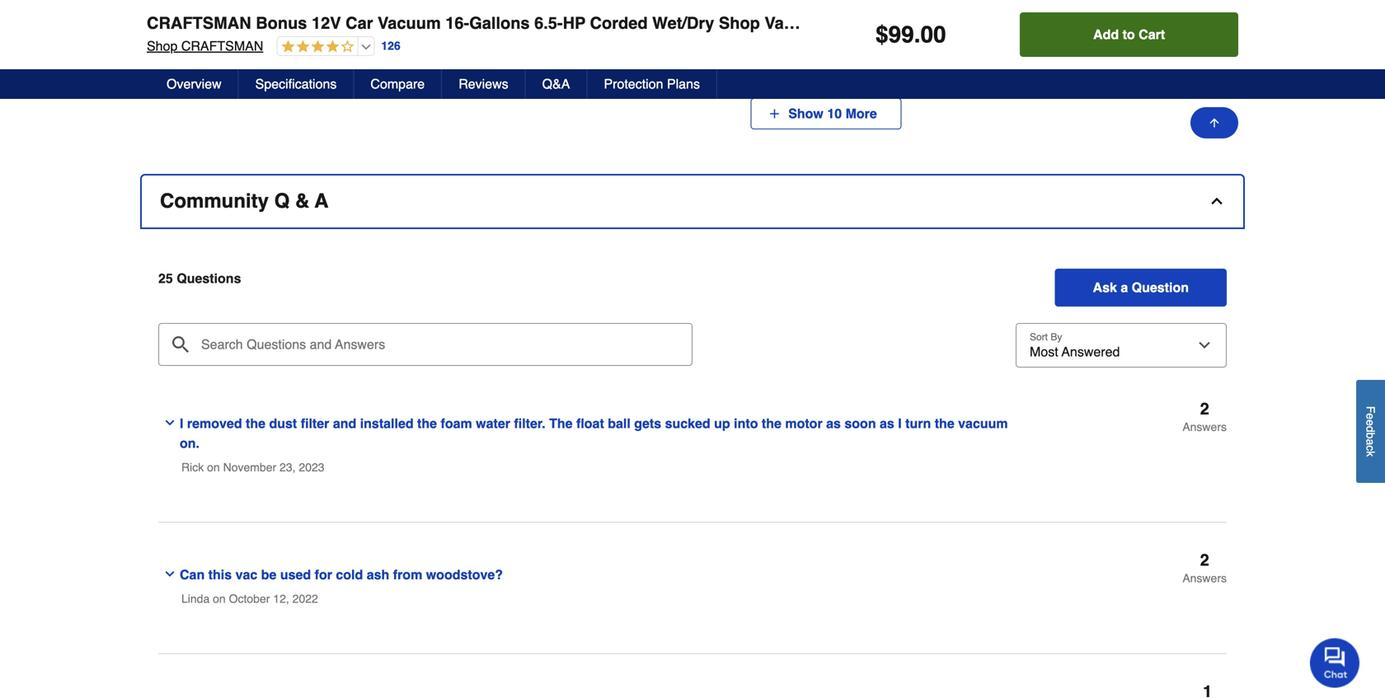 Task type: vqa. For each thing, say whether or not it's contained in the screenshot.
Answers for Can this vac be used for cold ash from woodstove?
yes



Task type: locate. For each thing, give the bounding box(es) containing it.
126
[[381, 39, 401, 53]]

on.
[[180, 436, 200, 451]]

12,
[[273, 592, 289, 606]]

question
[[1132, 280, 1189, 295]]

as right "soon"
[[880, 416, 895, 431]]

vacuum up 126
[[378, 14, 441, 33]]

reviews button
[[442, 69, 526, 99]]

2 answers from the top
[[1183, 572, 1227, 585]]

craftsman up overview button
[[181, 38, 263, 54]]

ball
[[608, 416, 631, 431]]

the left foam
[[417, 416, 437, 431]]

0 horizontal spatial vacuum
[[378, 14, 441, 33]]

.
[[914, 21, 921, 48]]

2 as from the left
[[880, 416, 895, 431]]

shop right wet/dry at the top of page
[[719, 14, 760, 33]]

1 2 answers from the top
[[1183, 399, 1227, 434]]

float
[[576, 416, 604, 431]]

up
[[714, 416, 730, 431]]

1 2 answers element from the top
[[1183, 399, 1227, 434]]

ask a question button
[[1055, 269, 1227, 307]]

vacuum left with
[[765, 14, 828, 33]]

filter.
[[514, 416, 546, 431]]

more
[[846, 106, 877, 121]]

e up d
[[1364, 414, 1378, 420]]

0 vertical spatial 2
[[1200, 399, 1210, 418]]

a up the k
[[1364, 439, 1378, 446]]

1 horizontal spatial a
[[1364, 439, 1378, 446]]

1 answers from the top
[[1183, 420, 1227, 434]]

foam
[[441, 416, 472, 431]]

ask
[[1093, 280, 1117, 295]]

motor
[[785, 416, 823, 431]]

included
[[971, 14, 1039, 33]]

on
[[207, 461, 220, 474], [213, 592, 226, 606]]

2 answers element
[[1183, 399, 1227, 434], [1183, 551, 1227, 585]]

1 i from the left
[[180, 416, 183, 431]]

2022
[[292, 592, 318, 606]]

on for this
[[213, 592, 226, 606]]

1 2 from the top
[[1200, 399, 1210, 418]]

25 questions ask a question
[[158, 271, 1189, 295]]

0 vertical spatial shop
[[719, 14, 760, 33]]

2 vacuum from the left
[[765, 14, 828, 33]]

a
[[1121, 280, 1128, 295], [1364, 439, 1378, 446]]

a inside button
[[1364, 439, 1378, 446]]

1 vertical spatial a
[[1364, 439, 1378, 446]]

2 answers for can this vac be used for cold ash from woodstove?
[[1183, 551, 1227, 585]]

questions
[[177, 271, 241, 286]]

2 answers element for can this vac be used for cold ash from woodstove?
[[1183, 551, 1227, 585]]

with
[[833, 14, 866, 33]]

overview
[[167, 76, 222, 92]]

i left turn
[[898, 416, 902, 431]]

c
[[1364, 446, 1378, 451]]

i
[[180, 416, 183, 431], [898, 416, 902, 431]]

protection plans button
[[588, 69, 717, 99]]

2 answers
[[1183, 399, 1227, 434], [1183, 551, 1227, 585]]

1 horizontal spatial as
[[880, 416, 895, 431]]

f e e d b a c k
[[1364, 406, 1378, 457]]

0 horizontal spatial i
[[180, 416, 183, 431]]

the right into
[[762, 416, 782, 431]]

chevron up image
[[1209, 193, 1225, 209]]

2 answers element for i removed the dust filter and installed the foam water filter. the float ball gets sucked up into the motor as soon as i turn the vacuum on.
[[1183, 399, 1227, 434]]

2 2 answers from the top
[[1183, 551, 1227, 585]]

on for removed
[[207, 461, 220, 474]]

the left dust
[[246, 416, 266, 431]]

2 2 from the top
[[1200, 551, 1210, 570]]

show
[[789, 106, 824, 121]]

i right chevron down image
[[180, 416, 183, 431]]

add to cart button
[[1020, 12, 1239, 57]]

the
[[246, 416, 266, 431], [417, 416, 437, 431], [762, 416, 782, 431], [935, 416, 955, 431]]

a
[[315, 190, 329, 212]]

shop up 'overview'
[[147, 38, 178, 54]]

1 horizontal spatial vacuum
[[765, 14, 828, 33]]

2 2 answers element from the top
[[1183, 551, 1227, 585]]

2 for i removed the dust filter and installed the foam water filter. the float ball gets sucked up into the motor as soon as i turn the vacuum on.
[[1200, 399, 1210, 418]]

answers
[[1183, 420, 1227, 434], [1183, 572, 1227, 585]]

on right linda
[[213, 592, 226, 606]]

3 the from the left
[[762, 416, 782, 431]]

2
[[1200, 399, 1210, 418], [1200, 551, 1210, 570]]

can this vac be used for cold ash from woodstove?
[[180, 567, 503, 582]]

hp
[[563, 14, 586, 33]]

can
[[180, 567, 205, 582]]

overview button
[[150, 69, 239, 99]]

f e e d b a c k button
[[1357, 380, 1385, 483]]

1 vertical spatial answers
[[1183, 572, 1227, 585]]

this
[[208, 567, 232, 582]]

chat invite button image
[[1310, 638, 1361, 688]]

a right ask
[[1121, 280, 1128, 295]]

0 vertical spatial 2 answers
[[1183, 399, 1227, 434]]

0 vertical spatial 2 answers element
[[1183, 399, 1227, 434]]

2 i from the left
[[898, 416, 902, 431]]

1 the from the left
[[246, 416, 266, 431]]

1 e from the top
[[1364, 414, 1378, 420]]

99
[[889, 21, 914, 48]]

a inside 25 questions ask a question
[[1121, 280, 1128, 295]]

gets
[[634, 416, 661, 431]]

2 for can this vac be used for cold ash from woodstove?
[[1200, 551, 1210, 570]]

1 horizontal spatial i
[[898, 416, 902, 431]]

1 vertical spatial 2 answers element
[[1183, 551, 1227, 585]]

00
[[921, 21, 946, 48]]

e up the b
[[1364, 420, 1378, 426]]

ash
[[367, 567, 389, 582]]

2 the from the left
[[417, 416, 437, 431]]

specifications button
[[239, 69, 354, 99]]

1 vertical spatial 2 answers
[[1183, 551, 1227, 585]]

1 vertical spatial shop
[[147, 38, 178, 54]]

0 vertical spatial on
[[207, 461, 220, 474]]

for
[[315, 567, 332, 582]]

on right 'rick'
[[207, 461, 220, 474]]

dust
[[269, 416, 297, 431]]

1 vertical spatial on
[[213, 592, 226, 606]]

as left "soon"
[[826, 416, 841, 431]]

the right turn
[[935, 416, 955, 431]]

1 as from the left
[[826, 416, 841, 431]]

6.5-
[[534, 14, 563, 33]]

0 vertical spatial a
[[1121, 280, 1128, 295]]

1 vertical spatial 2
[[1200, 551, 1210, 570]]

rick
[[181, 461, 204, 474]]

sucked
[[665, 416, 711, 431]]

be
[[261, 567, 277, 582]]

e
[[1364, 414, 1378, 420], [1364, 420, 1378, 426]]

chevron down image
[[163, 416, 176, 429]]

Search Questions and Answers text field
[[158, 323, 693, 366]]

as
[[826, 416, 841, 431], [880, 416, 895, 431]]

$
[[876, 21, 889, 48]]

0 vertical spatial answers
[[1183, 420, 1227, 434]]

0 horizontal spatial a
[[1121, 280, 1128, 295]]

i removed the dust filter and installed the foam water filter. the float ball gets sucked up into the motor as soon as i turn the vacuum on.
[[180, 416, 1008, 451]]

gallons
[[469, 14, 530, 33]]

craftsman bonus 12v car vacuum 16-gallons 6.5-hp corded wet/dry shop vacuum with accessories included
[[147, 14, 1039, 33]]

protection
[[604, 76, 663, 92]]

1 horizontal spatial shop
[[719, 14, 760, 33]]

craftsman up shop craftsman
[[147, 14, 251, 33]]

woodstove?
[[426, 567, 503, 582]]

specifications
[[255, 76, 337, 92]]

0 horizontal spatial as
[[826, 416, 841, 431]]



Task type: describe. For each thing, give the bounding box(es) containing it.
compare
[[371, 76, 425, 92]]

plus image
[[768, 107, 781, 120]]

q&a
[[542, 76, 570, 92]]

q&a button
[[526, 69, 588, 99]]

wet/dry
[[652, 14, 714, 33]]

the
[[549, 416, 573, 431]]

1 vacuum from the left
[[378, 14, 441, 33]]

vacuum
[[958, 416, 1008, 431]]

protection plans
[[604, 76, 700, 92]]

from
[[393, 567, 422, 582]]

answers for i removed the dust filter and installed the foam water filter. the float ball gets sucked up into the motor as soon as i turn the vacuum on.
[[1183, 420, 1227, 434]]

i removed the dust filter and installed the foam water filter. the float ball gets sucked up into the motor as soon as i turn the vacuum on. button
[[158, 401, 1013, 454]]

23,
[[280, 461, 296, 474]]

2 answers for i removed the dust filter and installed the foam water filter. the float ball gets sucked up into the motor as soon as i turn the vacuum on.
[[1183, 399, 1227, 434]]

vac
[[235, 567, 258, 582]]

1 vertical spatial craftsman
[[181, 38, 263, 54]]

2 e from the top
[[1364, 420, 1378, 426]]

into
[[734, 416, 758, 431]]

25
[[158, 271, 173, 286]]

0 horizontal spatial shop
[[147, 38, 178, 54]]

corded
[[590, 14, 648, 33]]

cold
[[336, 567, 363, 582]]

november
[[223, 461, 276, 474]]

k
[[1364, 451, 1378, 457]]

soon
[[845, 416, 876, 431]]

show 10 more
[[781, 106, 885, 121]]

d
[[1364, 426, 1378, 433]]

community q & a button
[[142, 176, 1244, 227]]

q
[[274, 190, 290, 212]]

0 vertical spatial craftsman
[[147, 14, 251, 33]]

b
[[1364, 433, 1378, 439]]

10
[[827, 106, 842, 121]]

16-
[[446, 14, 469, 33]]

and
[[333, 416, 356, 431]]

community q & a
[[160, 190, 329, 212]]

bonus
[[256, 14, 307, 33]]

used
[[280, 567, 311, 582]]

4 the from the left
[[935, 416, 955, 431]]

add
[[1094, 27, 1119, 42]]

f
[[1364, 406, 1378, 414]]

chevron down image
[[163, 568, 176, 581]]

arrow up image
[[1208, 116, 1221, 129]]

shop craftsman
[[147, 38, 263, 54]]

linda
[[181, 592, 210, 606]]

compare button
[[354, 69, 442, 99]]

october
[[229, 592, 270, 606]]

12v
[[312, 14, 341, 33]]

community
[[160, 190, 269, 212]]

removed
[[187, 416, 242, 431]]

water
[[476, 416, 510, 431]]

2023
[[299, 461, 325, 474]]

add to cart
[[1094, 27, 1165, 42]]

$ 99 . 00
[[876, 21, 946, 48]]

installed
[[360, 416, 414, 431]]

plans
[[667, 76, 700, 92]]

linda on october 12, 2022
[[181, 592, 318, 606]]

answers for can this vac be used for cold ash from woodstove?
[[1183, 572, 1227, 585]]

cart
[[1139, 27, 1165, 42]]

accessories
[[870, 14, 967, 33]]

can this vac be used for cold ash from woodstove? button
[[158, 552, 1013, 586]]

reviews
[[459, 76, 509, 92]]

4.2 stars image
[[277, 40, 354, 55]]

filter
[[301, 416, 329, 431]]

turn
[[906, 416, 931, 431]]

to
[[1123, 27, 1135, 42]]

rick on november 23, 2023
[[181, 461, 325, 474]]

car
[[346, 14, 373, 33]]

&
[[295, 190, 310, 212]]



